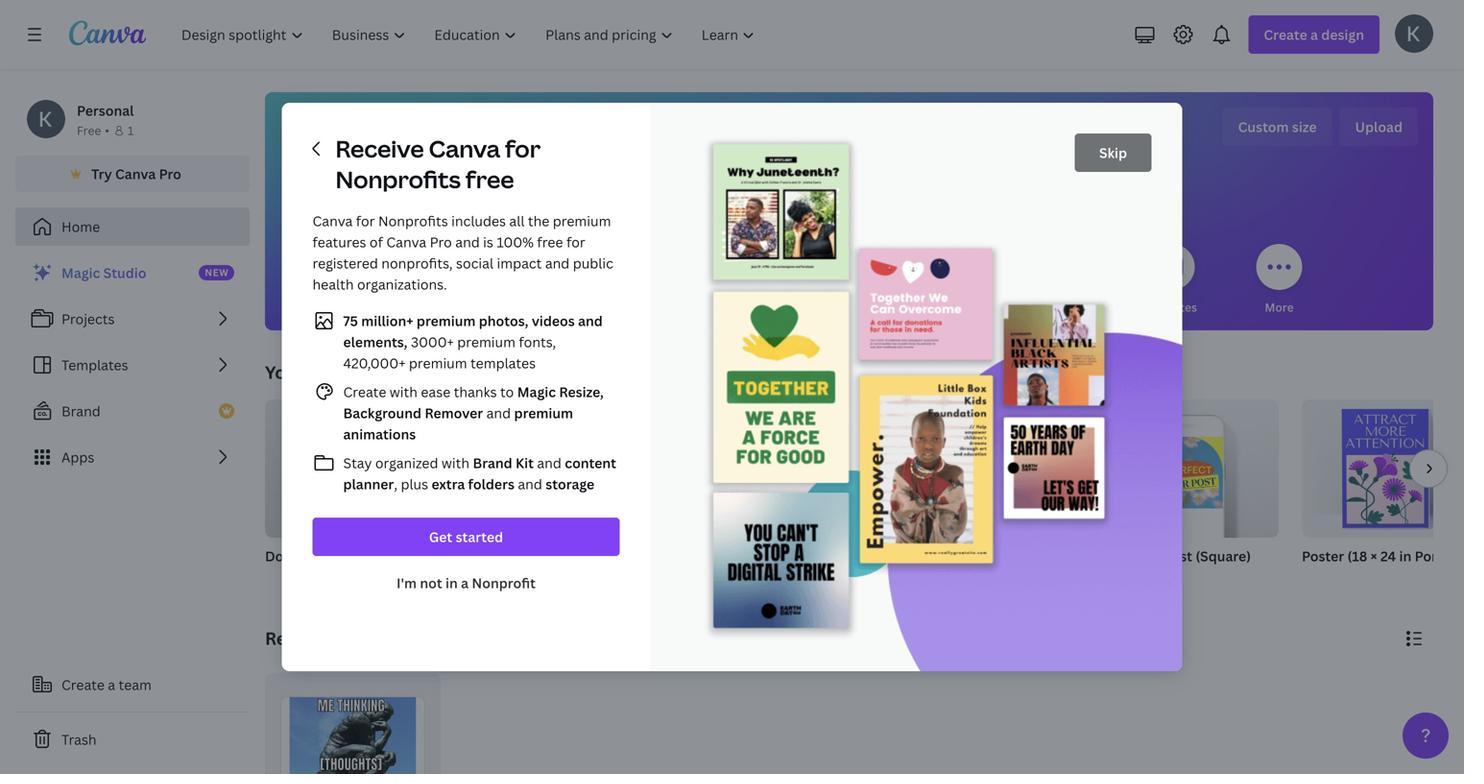 Task type: vqa. For each thing, say whether or not it's contained in the screenshot.
the Jacob Simon image
no



Task type: locate. For each thing, give the bounding box(es) containing it.
a left team
[[108, 676, 115, 694]]

trash
[[61, 731, 97, 749]]

canva right try
[[115, 165, 156, 183]]

0 horizontal spatial pro
[[159, 165, 181, 183]]

what
[[640, 114, 721, 156]]

canva up nonprofits,
[[387, 233, 427, 251]]

1 vertical spatial for
[[356, 212, 375, 230]]

1 horizontal spatial list
[[313, 309, 620, 495]]

0 vertical spatial nonprofits
[[336, 164, 461, 195]]

nonprofits up nonprofits,
[[378, 212, 448, 230]]

create inside button
[[61, 676, 105, 694]]

for up the all
[[505, 133, 541, 164]]

video group
[[888, 400, 1072, 590]]

a right not
[[461, 574, 469, 592]]

and right videos
[[578, 312, 603, 330]]

apps
[[61, 448, 94, 466]]

1 horizontal spatial create
[[343, 383, 387, 401]]

brand up folders
[[473, 454, 513, 472]]

(18
[[1348, 547, 1368, 565]]

create left team
[[61, 676, 105, 694]]

0 vertical spatial brand
[[61, 402, 101, 420]]

whiteboard group
[[473, 400, 657, 590]]

video
[[888, 547, 925, 565]]

1 vertical spatial magic
[[517, 383, 556, 401]]

pro up nonprofits,
[[430, 233, 452, 251]]

1 horizontal spatial to
[[500, 383, 514, 401]]

apps link
[[15, 438, 250, 476]]

0 vertical spatial with
[[390, 383, 418, 401]]

for up the of at the left of the page
[[356, 212, 375, 230]]

0 horizontal spatial to
[[399, 361, 417, 384]]

1 horizontal spatial for
[[505, 133, 541, 164]]

group for doc
[[265, 400, 450, 538]]

websites button
[[1147, 231, 1198, 330]]

75 million+ premium photos, videos and elements,
[[343, 312, 603, 351]]

fonts,
[[519, 333, 556, 351]]

portrait
[[1415, 547, 1465, 565]]

0 vertical spatial create
[[343, 383, 387, 401]]

of
[[370, 233, 383, 251]]

0 horizontal spatial in
[[446, 574, 458, 592]]

free down the
[[537, 233, 563, 251]]

1 vertical spatial free
[[537, 233, 563, 251]]

in
[[1400, 547, 1412, 565], [446, 574, 458, 592]]

nonprofits
[[336, 164, 461, 195], [378, 212, 448, 230]]

impact
[[497, 254, 542, 272]]

public
[[573, 254, 614, 272]]

poster (18 × 24 in portrait) group
[[1303, 400, 1465, 590]]

new
[[205, 266, 229, 279]]

0 horizontal spatial free
[[466, 164, 514, 195]]

1 vertical spatial create
[[61, 676, 105, 694]]

4 group from the left
[[888, 400, 1072, 538]]

0 horizontal spatial magic
[[61, 264, 100, 282]]

0 vertical spatial in
[[1400, 547, 1412, 565]]

skip button
[[1075, 134, 1152, 172]]

0 vertical spatial free
[[466, 164, 514, 195]]

group
[[265, 400, 450, 538], [473, 400, 657, 538], [680, 400, 865, 538], [888, 400, 1072, 538], [1095, 400, 1279, 538], [1303, 400, 1465, 538]]

create
[[343, 383, 387, 401], [61, 676, 105, 694]]

stay
[[343, 454, 372, 472]]

you right for on the left of page
[[419, 299, 440, 315]]

to
[[399, 361, 417, 384], [500, 383, 514, 401]]

1 vertical spatial you
[[419, 299, 440, 315]]

brand
[[61, 402, 101, 420], [473, 454, 513, 472]]

1 horizontal spatial brand
[[473, 454, 513, 472]]

planner
[[343, 475, 394, 493]]

to down templates
[[500, 383, 514, 401]]

and down kit
[[518, 475, 543, 493]]

get started button
[[313, 518, 620, 556]]

canva up includes
[[429, 133, 501, 164]]

and
[[456, 233, 480, 251], [545, 254, 570, 272], [578, 312, 603, 330], [483, 404, 514, 422], [537, 454, 562, 472], [518, 475, 543, 493]]

for
[[398, 299, 417, 315]]

you right will
[[783, 114, 841, 156]]

with up background
[[390, 383, 418, 401]]

nonprofit
[[472, 574, 536, 592]]

presentations button
[[703, 231, 781, 330]]

in inside group
[[1400, 547, 1412, 565]]

1 vertical spatial brand
[[473, 454, 513, 472]]

to left try...
[[399, 361, 417, 384]]

3 group from the left
[[680, 400, 865, 538]]

canva for nonprofits includes all the premium features of canva pro and is 100% free for registered nonprofits, social impact and public health organizations.
[[313, 212, 614, 293]]

1 vertical spatial in
[[446, 574, 458, 592]]

0 vertical spatial you
[[783, 114, 841, 156]]

group for video
[[888, 400, 1072, 538]]

2 vertical spatial for
[[567, 233, 586, 251]]

magic left studio
[[61, 264, 100, 282]]

canva
[[429, 133, 501, 164], [115, 165, 156, 183], [313, 212, 353, 230], [387, 233, 427, 251]]

the
[[528, 212, 550, 230]]

with up extra
[[442, 454, 470, 472]]

premium inside canva for nonprofits includes all the premium features of canva pro and is 100% free for registered nonprofits, social impact and public health organizations.
[[553, 212, 611, 230]]

plus
[[401, 475, 429, 493]]

pro inside 'try canva pro' 'button'
[[159, 165, 181, 183]]

try canva pro button
[[15, 156, 250, 192]]

1 group from the left
[[265, 400, 450, 538]]

free
[[466, 164, 514, 195], [537, 233, 563, 251]]

1 horizontal spatial with
[[442, 454, 470, 472]]

0 horizontal spatial create
[[61, 676, 105, 694]]

remover
[[425, 404, 483, 422]]

create up background
[[343, 383, 387, 401]]

pro
[[159, 165, 181, 183], [430, 233, 452, 251]]

home link
[[15, 207, 250, 246]]

100%
[[497, 233, 534, 251]]

0 horizontal spatial brand
[[61, 402, 101, 420]]

0 horizontal spatial list
[[15, 254, 250, 476]]

premium right the
[[553, 212, 611, 230]]

5 group from the left
[[1095, 400, 1279, 538]]

magic studio
[[61, 264, 146, 282]]

want
[[354, 361, 395, 384]]

today?
[[951, 114, 1059, 156]]

social media
[[814, 299, 885, 315]]

1 vertical spatial pro
[[430, 233, 452, 251]]

1 horizontal spatial free
[[537, 233, 563, 251]]

for you button
[[396, 231, 442, 330]]

nonprofits inside receive canva for nonprofits free
[[336, 164, 461, 195]]

magic down templates
[[517, 383, 556, 401]]

and left is
[[456, 233, 480, 251]]

None search field
[[561, 179, 1138, 217]]

0 vertical spatial a
[[461, 574, 469, 592]]

1 horizontal spatial a
[[461, 574, 469, 592]]

videos button
[[934, 231, 980, 330]]

stay organized with brand kit and
[[343, 454, 565, 472]]

all
[[510, 212, 525, 230]]

premium down resize,
[[514, 404, 573, 422]]

420,000+
[[343, 354, 406, 372]]

1 vertical spatial nonprofits
[[378, 212, 448, 230]]

magic for resize,
[[517, 383, 556, 401]]

nonprofits up the of at the left of the page
[[336, 164, 461, 195]]

for up public
[[567, 233, 586, 251]]

list
[[15, 254, 250, 476], [313, 309, 620, 495]]

premium
[[553, 212, 611, 230], [417, 312, 476, 330], [458, 333, 516, 351], [409, 354, 467, 372], [514, 404, 573, 422]]

0 horizontal spatial you
[[419, 299, 440, 315]]

premium up the "3000+"
[[417, 312, 476, 330]]

magic inside magic resize, background remover
[[517, 383, 556, 401]]

magic
[[61, 264, 100, 282], [517, 383, 556, 401]]

team
[[119, 676, 152, 694]]

in right not
[[446, 574, 458, 592]]

free up includes
[[466, 164, 514, 195]]

1 horizontal spatial pro
[[430, 233, 452, 251]]

pro up home link
[[159, 165, 181, 183]]

1 horizontal spatial magic
[[517, 383, 556, 401]]

0 vertical spatial for
[[505, 133, 541, 164]]

1 horizontal spatial in
[[1400, 547, 1412, 565]]

brand up "apps"
[[61, 402, 101, 420]]

0 vertical spatial pro
[[159, 165, 181, 183]]

templates link
[[15, 346, 250, 384]]

0 vertical spatial magic
[[61, 264, 100, 282]]

you
[[783, 114, 841, 156], [419, 299, 440, 315]]

million+
[[361, 312, 414, 330]]

in right 24
[[1400, 547, 1412, 565]]

0 horizontal spatial a
[[108, 676, 115, 694]]

1 horizontal spatial you
[[783, 114, 841, 156]]

list containing magic studio
[[15, 254, 250, 476]]

try canva pro
[[91, 165, 181, 183]]

organizations.
[[357, 275, 447, 293]]

doc
[[265, 547, 291, 565]]

in inside button
[[446, 574, 458, 592]]

create for create a team
[[61, 676, 105, 694]]

content planner
[[343, 454, 617, 493]]

templates
[[471, 354, 536, 372]]

recent
[[265, 627, 324, 650]]

2 group from the left
[[473, 400, 657, 538]]

top level navigation element
[[169, 15, 772, 54]]



Task type: describe. For each thing, give the bounding box(es) containing it.
instagram post (square) group
[[1095, 400, 1279, 590]]

social media button
[[814, 231, 885, 330]]

premium animations
[[343, 404, 573, 443]]

i'm not in a nonprofit button
[[313, 564, 620, 602]]

receive canva for nonprofits free
[[336, 133, 541, 195]]

group for presentation (16:9)
[[680, 400, 865, 538]]

social
[[814, 299, 848, 315]]

get
[[429, 528, 453, 546]]

for inside receive canva for nonprofits free
[[505, 133, 541, 164]]

whiteboards
[[599, 299, 670, 315]]

poster (18 × 24 in portrait
[[1303, 547, 1465, 565]]

more
[[1265, 299, 1295, 315]]

print products
[[1024, 299, 1105, 315]]

for you
[[398, 299, 440, 315]]

create a team
[[61, 676, 152, 694]]

trash link
[[15, 720, 250, 759]]

you might want to try...
[[265, 361, 459, 384]]

pro inside canva for nonprofits includes all the premium features of canva pro and is 100% free for registered nonprofits, social impact and public health organizations.
[[430, 233, 452, 251]]

elements,
[[343, 333, 408, 351]]

extra
[[432, 475, 465, 493]]

canva up features
[[313, 212, 353, 230]]

might
[[301, 361, 350, 384]]

videos
[[532, 312, 575, 330]]

projects
[[61, 310, 115, 328]]

docs button
[[504, 231, 550, 330]]

and left public
[[545, 254, 570, 272]]

create for create with ease thanks to
[[343, 383, 387, 401]]

try...
[[421, 361, 459, 384]]

started
[[456, 528, 503, 546]]

75
[[343, 312, 358, 330]]

premium inside the premium animations
[[514, 404, 573, 422]]

i'm not in a nonprofit
[[397, 574, 536, 592]]

organized
[[375, 454, 438, 472]]

0 horizontal spatial for
[[356, 212, 375, 230]]

free inside canva for nonprofits includes all the premium features of canva pro and is 100% free for registered nonprofits, social impact and public health organizations.
[[537, 233, 563, 251]]

thanks
[[454, 383, 497, 401]]

premium inside 75 million+ premium photos, videos and elements,
[[417, 312, 476, 330]]

will
[[728, 114, 777, 156]]

24
[[1381, 547, 1397, 565]]

websites
[[1147, 299, 1198, 315]]

6 group from the left
[[1303, 400, 1465, 538]]

i'm
[[397, 574, 417, 592]]

features
[[313, 233, 366, 251]]

what will you design today?
[[640, 114, 1059, 156]]

not
[[420, 574, 443, 592]]

whiteboard
[[473, 547, 550, 565]]

presentation
[[680, 547, 764, 565]]

studio
[[103, 264, 146, 282]]

(square)
[[1196, 547, 1252, 565]]

canva inside receive canva for nonprofits free
[[429, 133, 501, 164]]

content
[[565, 454, 617, 472]]

recent designs
[[265, 627, 392, 650]]

products
[[1054, 299, 1105, 315]]

and down "thanks"
[[483, 404, 514, 422]]

you inside for you button
[[419, 299, 440, 315]]

poster
[[1303, 547, 1345, 565]]

post
[[1164, 547, 1193, 565]]

health
[[313, 275, 354, 293]]

nonprofits,
[[382, 254, 453, 272]]

print
[[1024, 299, 1052, 315]]

×
[[1371, 547, 1378, 565]]

3000+ premium fonts, 420,000+ premium templates
[[343, 333, 556, 372]]

receive
[[336, 133, 424, 164]]

list containing 75 million+ premium photos, videos and elements,
[[313, 309, 620, 495]]

premium up templates
[[458, 333, 516, 351]]

magic for studio
[[61, 264, 100, 282]]

presentation (16:9) group
[[680, 400, 865, 590]]

(16:9)
[[767, 547, 805, 565]]

group for whiteboard
[[473, 400, 657, 538]]

0 horizontal spatial with
[[390, 383, 418, 401]]

animations
[[343, 425, 416, 443]]

group for instagram post (square)
[[1095, 400, 1279, 538]]

videos
[[938, 299, 976, 315]]

free •
[[77, 122, 109, 138]]

social
[[456, 254, 494, 272]]

home
[[61, 218, 100, 236]]

personal
[[77, 101, 134, 120]]

free inside receive canva for nonprofits free
[[466, 164, 514, 195]]

doc group
[[265, 400, 450, 590]]

brand link
[[15, 392, 250, 430]]

nonprofits inside canva for nonprofits includes all the premium features of canva pro and is 100% free for registered nonprofits, social impact and public health organizations.
[[378, 212, 448, 230]]

background
[[343, 404, 422, 422]]

skip
[[1100, 144, 1128, 162]]

and inside 75 million+ premium photos, videos and elements,
[[578, 312, 603, 330]]

designs
[[328, 627, 392, 650]]

print products button
[[1024, 231, 1105, 330]]

1
[[128, 122, 134, 138]]

premium down the "3000+"
[[409, 354, 467, 372]]

templates
[[61, 356, 128, 374]]

presentation (16:9)
[[680, 547, 805, 565]]

kit
[[516, 454, 534, 472]]

, plus extra folders and storage
[[394, 475, 595, 493]]

includes
[[452, 212, 506, 230]]

whiteboards button
[[599, 231, 670, 330]]

ease
[[421, 383, 451, 401]]

2 horizontal spatial for
[[567, 233, 586, 251]]

create a team button
[[15, 666, 250, 704]]

resize,
[[559, 383, 604, 401]]

3000+
[[411, 333, 454, 351]]

get started
[[429, 528, 503, 546]]

1 vertical spatial with
[[442, 454, 470, 472]]

1 vertical spatial a
[[108, 676, 115, 694]]

and right kit
[[537, 454, 562, 472]]

canva inside 'button'
[[115, 165, 156, 183]]

media
[[851, 299, 885, 315]]

docs
[[513, 299, 541, 315]]

you
[[265, 361, 297, 384]]

more button
[[1257, 231, 1303, 330]]

,
[[394, 475, 398, 493]]

instagram
[[1095, 547, 1161, 565]]



